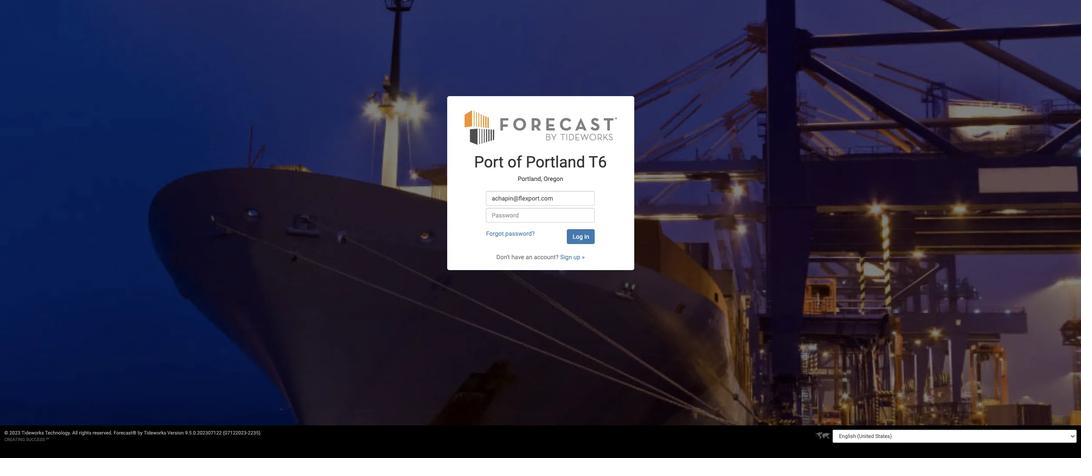 Task type: vqa. For each thing, say whether or not it's contained in the screenshot.
(11508)
no



Task type: locate. For each thing, give the bounding box(es) containing it.
of
[[508, 153, 522, 171]]

log
[[573, 233, 583, 240]]

don't have an account? sign up »
[[496, 254, 585, 261]]

1 horizontal spatial tideworks
[[144, 430, 166, 436]]

in
[[584, 233, 589, 240]]

tideworks up success
[[21, 430, 44, 436]]

tideworks right by
[[144, 430, 166, 436]]

all
[[72, 430, 78, 436]]

forgot
[[486, 230, 504, 237]]

©
[[4, 430, 8, 436]]

up
[[574, 254, 580, 261]]

2023
[[9, 430, 20, 436]]

log in button
[[567, 229, 595, 244]]

reserved.
[[93, 430, 112, 436]]

tideworks
[[21, 430, 44, 436], [144, 430, 166, 436]]

forgot password? link
[[486, 230, 535, 237]]

Email or username text field
[[486, 191, 595, 206]]

port of portland t6 portland, oregon
[[474, 153, 607, 182]]

9.5.0.202307122
[[185, 430, 222, 436]]

don't
[[496, 254, 510, 261]]

portland
[[526, 153, 585, 171]]

t6
[[589, 153, 607, 171]]

sign up » link
[[560, 254, 585, 261]]

oregon
[[544, 175, 563, 182]]

forecast® by tideworks image
[[464, 109, 617, 145]]

2235)
[[248, 430, 260, 436]]

portland,
[[518, 175, 542, 182]]

0 horizontal spatial tideworks
[[21, 430, 44, 436]]

success
[[26, 437, 45, 442]]

(07122023-
[[223, 430, 248, 436]]

version
[[167, 430, 184, 436]]



Task type: describe. For each thing, give the bounding box(es) containing it.
℠
[[46, 437, 49, 442]]

port
[[474, 153, 504, 171]]

Password password field
[[486, 208, 595, 223]]

by
[[138, 430, 143, 436]]

© 2023 tideworks technology. all rights reserved. forecast® by tideworks version 9.5.0.202307122 (07122023-2235) creating success ℠
[[4, 430, 260, 442]]

forecast®
[[114, 430, 136, 436]]

account?
[[534, 254, 559, 261]]

2 tideworks from the left
[[144, 430, 166, 436]]

forgot password? log in
[[486, 230, 589, 240]]

1 tideworks from the left
[[21, 430, 44, 436]]

have
[[511, 254, 524, 261]]

sign
[[560, 254, 572, 261]]

rights
[[79, 430, 91, 436]]

an
[[526, 254, 532, 261]]

»
[[582, 254, 585, 261]]

creating
[[4, 437, 25, 442]]

password?
[[505, 230, 535, 237]]

technology.
[[45, 430, 71, 436]]



